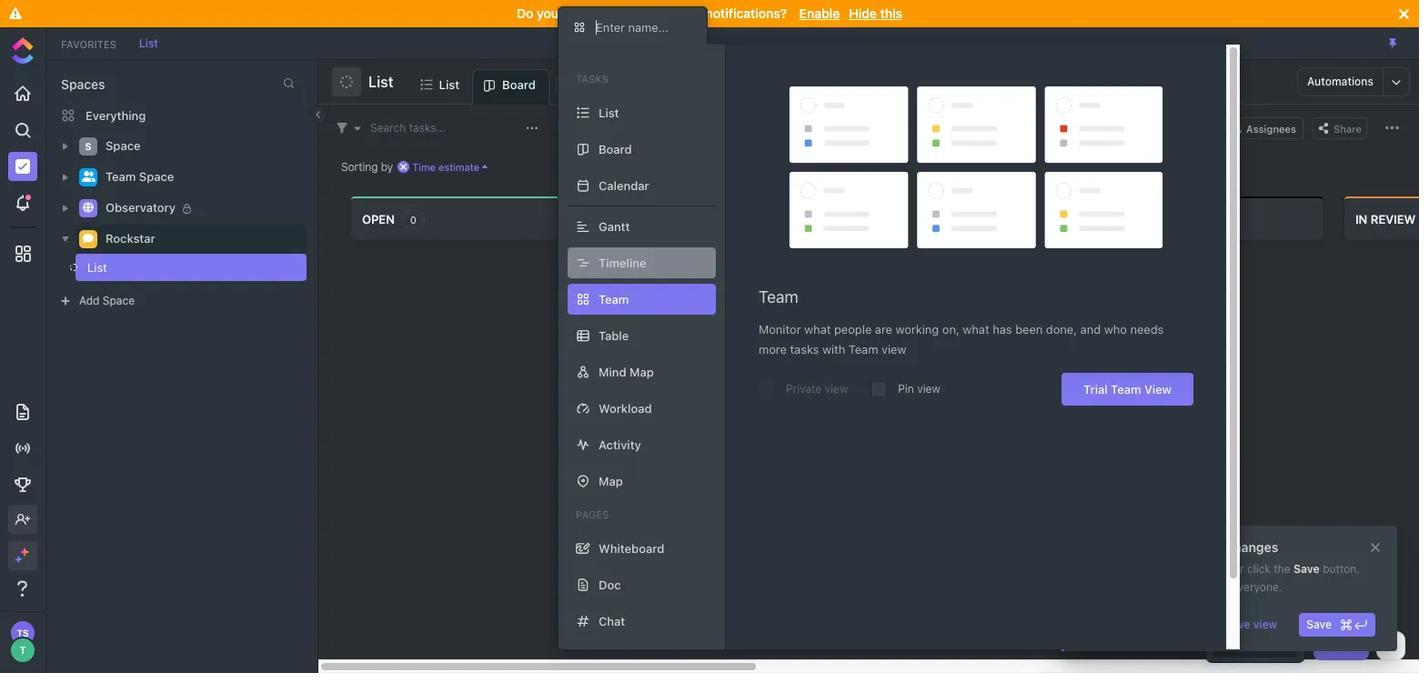 Task type: locate. For each thing, give the bounding box(es) containing it.
has
[[993, 322, 1012, 337], [1147, 539, 1169, 555]]

or left click
[[1233, 562, 1244, 576]]

0 vertical spatial space
[[106, 138, 141, 153]]

whiteboard
[[599, 541, 664, 555]]

pending
[[610, 212, 664, 226]]

1 vertical spatial board
[[599, 141, 632, 156]]

view
[[583, 76, 610, 91], [1144, 382, 1172, 397]]

1 vertical spatial or
[[1233, 562, 1244, 576]]

save inside button
[[1307, 618, 1332, 631]]

0 vertical spatial has
[[993, 322, 1012, 337]]

in
[[859, 212, 871, 226], [1355, 212, 1368, 226]]

Search tasks... text field
[[370, 115, 521, 141]]

1 horizontal spatial or
[[1233, 562, 1244, 576]]

view down +
[[1188, 580, 1211, 594]]

trial
[[1084, 382, 1108, 397]]

1 horizontal spatial map
[[630, 364, 654, 379]]

trial team view
[[1084, 382, 1172, 397]]

space up observatory at top left
[[139, 169, 174, 184]]

has left been on the right of page
[[993, 322, 1012, 337]]

tasks
[[790, 342, 819, 357]]

1 in from the left
[[859, 212, 871, 226]]

in for in progress
[[859, 212, 871, 226]]

0 horizontal spatial view
[[583, 76, 610, 91]]

view for pin
[[917, 382, 940, 396]]

view right this
[[1116, 539, 1144, 555]]

team down people
[[849, 342, 878, 357]]

0 horizontal spatial map
[[599, 474, 623, 488]]

this
[[880, 5, 902, 21]]

list right favorites
[[139, 36, 158, 50]]

spaces
[[61, 76, 105, 92]]

people
[[834, 322, 872, 337]]

assignees
[[1246, 122, 1296, 134]]

save left button.
[[1294, 562, 1320, 576]]

rockstar
[[106, 231, 155, 246]]

space for team space
[[139, 169, 174, 184]]

1 horizontal spatial in
[[1355, 212, 1368, 226]]

unsaved
[[1172, 539, 1223, 555]]

favorites
[[61, 38, 116, 50]]

1 vertical spatial view
[[1144, 382, 1172, 397]]

space down everything
[[106, 138, 141, 153]]

0 vertical spatial list link
[[130, 36, 167, 50]]

cmd
[[1163, 562, 1188, 576]]

in left review
[[1355, 212, 1368, 226]]

1 0 from the left
[[410, 213, 417, 225]]

1 horizontal spatial the
[[1168, 580, 1185, 594]]

space right add
[[103, 294, 135, 307]]

0 horizontal spatial has
[[993, 322, 1012, 337]]

add
[[79, 294, 100, 307]]

has inside the this view has unsaved changes cmd + enter or click the save button. saving updates the view for everyone.
[[1147, 539, 1169, 555]]

map right mind
[[630, 364, 654, 379]]

1 vertical spatial the
[[1274, 562, 1290, 576]]

calendar
[[599, 178, 649, 192]]

click
[[1247, 562, 1271, 576]]

done,
[[1046, 322, 1077, 337]]

gantt
[[599, 219, 630, 233]]

has inside the monitor what people are working on, what has been done, and who needs more tasks with team view
[[993, 322, 1012, 337]]

1 horizontal spatial what
[[963, 322, 989, 337]]

map down activity
[[599, 474, 623, 488]]

2 0 from the left
[[953, 213, 960, 225]]

view right private
[[825, 382, 848, 396]]

0 horizontal spatial board
[[502, 77, 536, 92]]

team
[[106, 169, 136, 184], [759, 287, 798, 307], [849, 342, 878, 357], [1111, 382, 1141, 397]]

the left layout.
[[832, 106, 848, 118]]

and
[[1080, 322, 1101, 337]]

list link up search tasks... text box
[[439, 69, 467, 104]]

list link right favorites
[[130, 36, 167, 50]]

1 what from the left
[[804, 322, 831, 337]]

view down everyone.
[[1253, 618, 1277, 631]]

or reload
[[914, 106, 958, 118]]

view inside the monitor what people are working on, what has been done, and who needs more tasks with team view
[[882, 342, 907, 357]]

user group image
[[81, 171, 95, 182]]

what up tasks
[[804, 322, 831, 337]]

spaces link
[[46, 76, 105, 92]]

tasks...
[[409, 121, 446, 134]]

view down to
[[583, 76, 610, 91]]

monitor what people are working on, what has been done, and who needs more tasks with team view
[[759, 322, 1164, 357]]

team right user group image
[[106, 169, 136, 184]]

do
[[517, 5, 533, 21]]

updates
[[1124, 580, 1165, 594]]

mind map
[[599, 364, 654, 379]]

+
[[1191, 562, 1198, 576]]

workload
[[599, 401, 652, 415]]

pages
[[576, 509, 609, 520]]

or
[[914, 106, 924, 118], [1233, 562, 1244, 576]]

in left progress
[[859, 212, 871, 226]]

review
[[1371, 212, 1416, 226]]

space for add space
[[103, 294, 135, 307]]

autosave view
[[1202, 618, 1277, 631]]

1 vertical spatial save
[[1307, 618, 1332, 631]]

1 vertical spatial map
[[599, 474, 623, 488]]

map
[[630, 364, 654, 379], [599, 474, 623, 488]]

0 vertical spatial or
[[914, 106, 924, 118]]

doc
[[599, 577, 621, 592]]

0 horizontal spatial or
[[914, 106, 924, 118]]

everything link
[[46, 101, 317, 130]]

0 horizontal spatial what
[[804, 322, 831, 337]]

observatory
[[106, 200, 176, 215]]

0 for open
[[410, 213, 417, 225]]

task
[[1338, 639, 1362, 652]]

0 vertical spatial view
[[583, 76, 610, 91]]

save
[[1294, 562, 1320, 576], [1307, 618, 1332, 631]]

what right on, at the right
[[963, 322, 989, 337]]

or left the 'reload'
[[914, 106, 924, 118]]

0 right progress
[[953, 213, 960, 225]]

view down 'needs'
[[1144, 382, 1172, 397]]

completed
[[1107, 212, 1180, 226]]

0 horizontal spatial in
[[859, 212, 871, 226]]

by
[[381, 160, 393, 173]]

view down are
[[882, 342, 907, 357]]

tasks
[[576, 73, 608, 85]]

team inside the monitor what people are working on, what has been done, and who needs more tasks with team view
[[849, 342, 878, 357]]

view
[[882, 342, 907, 357], [825, 382, 848, 396], [917, 382, 940, 396], [1116, 539, 1144, 555], [1188, 580, 1211, 594], [1253, 618, 1277, 631]]

table
[[599, 328, 629, 343]]

view inside button
[[1253, 618, 1277, 631]]

you
[[766, 106, 784, 118]]

1 vertical spatial has
[[1147, 539, 1169, 555]]

1 horizontal spatial 0
[[953, 213, 960, 225]]

you changed the layout.
[[766, 106, 884, 118]]

1 vertical spatial space
[[139, 169, 174, 184]]

estimate
[[439, 161, 480, 172]]

0 vertical spatial map
[[630, 364, 654, 379]]

has up cmd
[[1147, 539, 1169, 555]]

what
[[804, 322, 831, 337], [963, 322, 989, 337]]

board up calendar
[[599, 141, 632, 156]]

timeline
[[599, 255, 646, 270]]

0 vertical spatial the
[[832, 106, 848, 118]]

0
[[410, 213, 417, 225], [953, 213, 960, 225]]

2 in from the left
[[1355, 212, 1368, 226]]

Enter name... field
[[594, 19, 692, 35]]

monitor
[[759, 322, 801, 337]]

0 horizontal spatial 0
[[410, 213, 417, 225]]

0 right "open"
[[410, 213, 417, 225]]

the right click
[[1274, 562, 1290, 576]]

save down button.
[[1307, 618, 1332, 631]]

list link down rockstar
[[70, 254, 277, 281]]

list up search
[[368, 74, 393, 90]]

time
[[412, 161, 436, 172]]

1 horizontal spatial has
[[1147, 539, 1169, 555]]

0 vertical spatial save
[[1294, 562, 1320, 576]]

more
[[759, 342, 787, 357]]

view for private
[[825, 382, 848, 396]]

view right 'pin'
[[917, 382, 940, 396]]

2 vertical spatial space
[[103, 294, 135, 307]]

the down cmd
[[1168, 580, 1185, 594]]

list inside button
[[368, 74, 393, 90]]

share button
[[1313, 117, 1367, 139]]

board left the view dropdown button at the top left of the page
[[502, 77, 536, 92]]

sorting by
[[341, 160, 393, 173]]



Task type: describe. For each thing, give the bounding box(es) containing it.
team inside team space link
[[106, 169, 136, 184]]

needs
[[1130, 322, 1164, 337]]

progress
[[874, 212, 938, 226]]

share
[[1334, 122, 1362, 134]]

comment image
[[83, 233, 94, 244]]

globe image
[[83, 202, 94, 213]]

team right trial
[[1111, 382, 1141, 397]]

private view
[[786, 382, 848, 396]]

who
[[1104, 322, 1127, 337]]

on,
[[942, 322, 960, 337]]

automations
[[1307, 75, 1374, 88]]

list up search tasks... text box
[[439, 77, 459, 91]]

team up "monitor"
[[759, 287, 798, 307]]

0 for in progress
[[953, 213, 960, 225]]

for
[[1214, 580, 1229, 594]]

everything
[[86, 108, 146, 122]]

working
[[896, 322, 939, 337]]

been
[[1015, 322, 1043, 337]]

everyone.
[[1232, 580, 1282, 594]]

chat
[[599, 614, 625, 628]]

in progress
[[859, 212, 938, 226]]

autosave view button
[[1195, 613, 1285, 637]]

save inside the this view has unsaved changes cmd + enter or click the save button. saving updates the view for everyone.
[[1294, 562, 1320, 576]]

list down the view dropdown button at the top left of the page
[[599, 105, 619, 120]]

observatory link
[[106, 194, 295, 223]]

space link
[[106, 132, 295, 161]]

mind
[[599, 364, 626, 379]]

button.
[[1323, 562, 1360, 576]]

in for in review
[[1355, 212, 1368, 226]]

with
[[822, 342, 845, 357]]

enter
[[1201, 562, 1230, 576]]

want
[[562, 5, 591, 21]]

pin view
[[898, 382, 940, 396]]

save button
[[1299, 613, 1375, 637]]

notifications?
[[706, 5, 787, 21]]

view for autosave
[[1253, 618, 1277, 631]]

layout.
[[851, 106, 884, 118]]

list down comment image
[[87, 260, 107, 275]]

2 vertical spatial list link
[[70, 254, 277, 281]]

to
[[594, 5, 607, 21]]

in review
[[1355, 212, 1416, 226]]

changes
[[1226, 539, 1278, 555]]

add space
[[79, 294, 135, 307]]

reload
[[928, 106, 958, 118]]

do you want to enable browser notifications? enable hide this
[[517, 5, 902, 21]]

are
[[875, 322, 892, 337]]

1 horizontal spatial board
[[599, 141, 632, 156]]

pin
[[898, 382, 914, 396]]

0 horizontal spatial the
[[832, 106, 848, 118]]

enable
[[610, 5, 650, 21]]

view inside dropdown button
[[583, 76, 610, 91]]

automations button
[[1298, 68, 1383, 96]]

browser
[[654, 5, 702, 21]]

autosave
[[1202, 618, 1250, 631]]

changed
[[787, 106, 829, 118]]

saving
[[1086, 580, 1121, 594]]

board link
[[502, 70, 543, 104]]

team space link
[[106, 163, 295, 192]]

assignees button
[[1225, 117, 1304, 139]]

time estimate
[[412, 161, 480, 172]]

open
[[362, 212, 395, 226]]

this view has unsaved changes cmd + enter or click the save button. saving updates the view for everyone.
[[1086, 539, 1360, 594]]

view button
[[557, 69, 618, 105]]

sorting
[[341, 160, 378, 173]]

search tasks...
[[370, 121, 446, 134]]

search
[[370, 121, 406, 134]]

this
[[1086, 539, 1112, 555]]

2 what from the left
[[963, 322, 989, 337]]

2 vertical spatial the
[[1168, 580, 1185, 594]]

2 horizontal spatial the
[[1274, 562, 1290, 576]]

view for this
[[1116, 539, 1144, 555]]

activity
[[599, 437, 641, 452]]

1 horizontal spatial view
[[1144, 382, 1172, 397]]

enable
[[799, 5, 840, 21]]

rockstar link
[[106, 225, 295, 254]]

hide
[[849, 5, 877, 21]]

list button
[[361, 62, 393, 102]]

private
[[786, 382, 822, 396]]

you
[[537, 5, 559, 21]]

0 vertical spatial board
[[502, 77, 536, 92]]

1 vertical spatial list link
[[439, 69, 467, 104]]

or inside the this view has unsaved changes cmd + enter or click the save button. saving updates the view for everyone.
[[1233, 562, 1244, 576]]



Task type: vqa. For each thing, say whether or not it's contained in the screenshot.
BACK link
no



